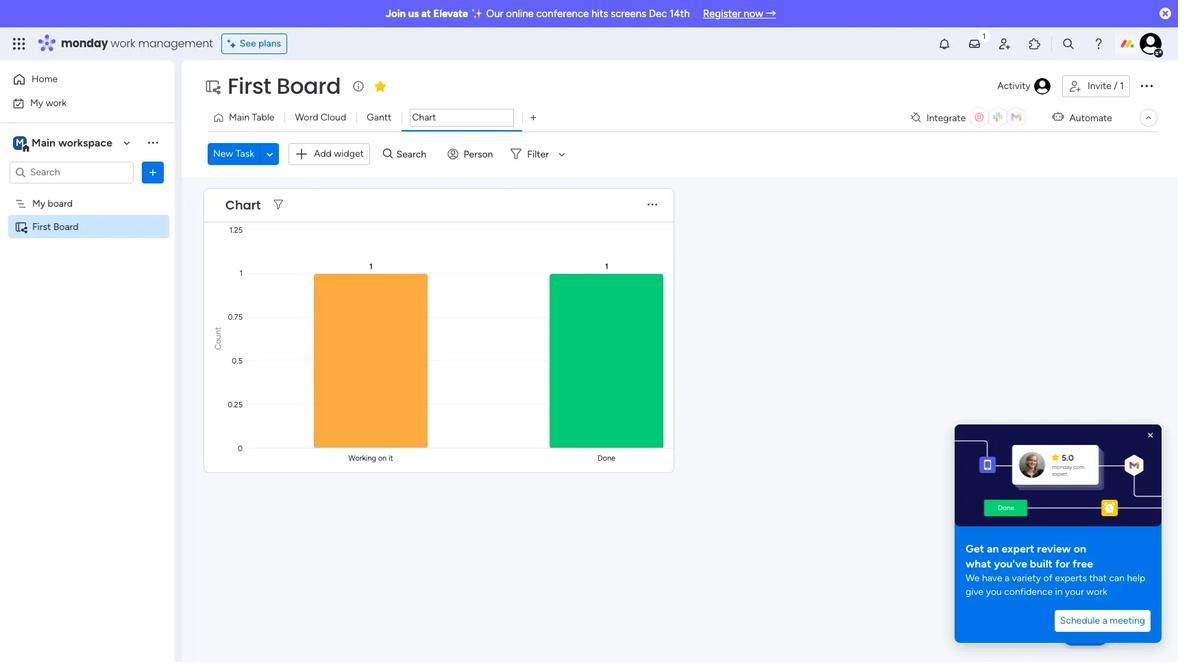 Task type: vqa. For each thing, say whether or not it's contained in the screenshot.
a
yes



Task type: locate. For each thing, give the bounding box(es) containing it.
1 horizontal spatial shareable board image
[[204, 78, 221, 95]]

work for my
[[46, 97, 67, 109]]

home
[[32, 73, 58, 85]]

0 vertical spatial main
[[229, 112, 250, 123]]

first board
[[228, 71, 341, 101], [32, 221, 79, 233]]

0 vertical spatial work
[[111, 36, 135, 51]]

main inside workspace selection element
[[32, 136, 56, 149]]

first
[[228, 71, 271, 101], [32, 221, 51, 233]]

angle down image
[[266, 149, 273, 160]]

my
[[30, 97, 43, 109], [32, 198, 45, 209]]

confidence
[[1005, 587, 1053, 598]]

help image
[[1092, 37, 1106, 51]]

shareable board image inside list box
[[14, 220, 27, 233]]

0 vertical spatial board
[[277, 71, 341, 101]]

work inside get an expert review on what you've built for free we have a variety of experts that can help give you confidence in your work
[[1087, 587, 1108, 598]]

register
[[703, 8, 741, 20]]

my work
[[30, 97, 67, 109]]

invite
[[1088, 80, 1112, 92]]

2 vertical spatial work
[[1087, 587, 1108, 598]]

options image
[[1139, 77, 1155, 94], [146, 166, 160, 179]]

0 horizontal spatial first
[[32, 221, 51, 233]]

0 horizontal spatial main
[[32, 136, 56, 149]]

at
[[421, 8, 431, 20]]

inbox image
[[968, 37, 982, 51]]

workspace
[[58, 136, 112, 149]]

board up the word
[[277, 71, 341, 101]]

1 horizontal spatial first board
[[228, 71, 341, 101]]

a
[[1005, 573, 1010, 585], [1103, 616, 1108, 627]]

my for my work
[[30, 97, 43, 109]]

invite members image
[[998, 37, 1012, 51]]

1 vertical spatial shareable board image
[[14, 220, 27, 233]]

plans
[[258, 38, 281, 49]]

0 vertical spatial first board
[[228, 71, 341, 101]]

1 vertical spatial work
[[46, 97, 67, 109]]

collapse board header image
[[1144, 112, 1154, 123]]

work right monday
[[111, 36, 135, 51]]

1 vertical spatial board
[[53, 221, 79, 233]]

0 horizontal spatial a
[[1005, 573, 1010, 585]]

0 vertical spatial a
[[1005, 573, 1010, 585]]

None field
[[410, 109, 514, 127]]

my inside the "my work" button
[[30, 97, 43, 109]]

an
[[987, 543, 999, 556]]

experts
[[1055, 573, 1087, 585]]

dapulse drag handle 3 image
[[213, 200, 218, 210]]

list box
[[0, 189, 175, 424]]

1 horizontal spatial work
[[111, 36, 135, 51]]

integrate
[[927, 112, 966, 124]]

workspace image
[[13, 135, 27, 150]]

1 vertical spatial options image
[[146, 166, 160, 179]]

0 horizontal spatial board
[[53, 221, 79, 233]]

1 horizontal spatial options image
[[1139, 77, 1155, 94]]

schedule
[[1060, 616, 1100, 627]]

dec
[[649, 8, 667, 20]]

task
[[236, 148, 254, 160]]

1 horizontal spatial main
[[229, 112, 250, 123]]

new task
[[213, 148, 254, 160]]

1 horizontal spatial board
[[277, 71, 341, 101]]

options image down workspace options image
[[146, 166, 160, 179]]

0 horizontal spatial first board
[[32, 221, 79, 233]]

shareable board image
[[204, 78, 221, 95], [14, 220, 27, 233]]

select product image
[[12, 37, 26, 51]]

can
[[1110, 573, 1125, 585]]

add widget
[[314, 148, 364, 160]]

new
[[213, 148, 233, 160]]

1 vertical spatial first board
[[32, 221, 79, 233]]

1 vertical spatial a
[[1103, 616, 1108, 627]]

activity button
[[992, 75, 1057, 97]]

online
[[506, 8, 534, 20]]

a down you've
[[1005, 573, 1010, 585]]

options image right 1 at the right top of page
[[1139, 77, 1155, 94]]

first board up table
[[228, 71, 341, 101]]

0 vertical spatial options image
[[1139, 77, 1155, 94]]

get
[[966, 543, 985, 556]]

0 horizontal spatial options image
[[146, 166, 160, 179]]

main inside button
[[229, 112, 250, 123]]

we
[[966, 573, 980, 585]]

hits
[[592, 8, 608, 20]]

board inside list box
[[53, 221, 79, 233]]

help
[[1074, 628, 1098, 642]]

✨
[[471, 8, 484, 20]]

first up the main table
[[228, 71, 271, 101]]

in
[[1055, 587, 1063, 598]]

1 vertical spatial main
[[32, 136, 56, 149]]

2 horizontal spatial work
[[1087, 587, 1108, 598]]

1 vertical spatial my
[[32, 198, 45, 209]]

14th
[[670, 8, 690, 20]]

arrow down image
[[554, 146, 570, 163]]

filter button
[[505, 143, 570, 165]]

register now →
[[703, 8, 776, 20]]

widget
[[334, 148, 364, 160]]

main
[[229, 112, 250, 123], [32, 136, 56, 149]]

work
[[111, 36, 135, 51], [46, 97, 67, 109], [1087, 587, 1108, 598]]

0 vertical spatial my
[[30, 97, 43, 109]]

get an expert review on what you've built for free we have a variety of experts that can help give you confidence in your work
[[966, 543, 1148, 598]]

give
[[966, 587, 984, 598]]

list box containing my board
[[0, 189, 175, 424]]

new task button
[[208, 143, 260, 165]]

join
[[386, 8, 406, 20]]

0 horizontal spatial shareable board image
[[14, 220, 27, 233]]

monday work management
[[61, 36, 213, 51]]

person button
[[442, 143, 501, 165]]

a left 'meeting'
[[1103, 616, 1108, 627]]

apps image
[[1028, 37, 1042, 51]]

close image
[[1146, 431, 1157, 442]]

board down board
[[53, 221, 79, 233]]

you've
[[994, 558, 1028, 571]]

option
[[0, 191, 175, 194]]

expert
[[1002, 543, 1035, 556]]

show board description image
[[351, 80, 367, 93]]

my left board
[[32, 198, 45, 209]]

a inside button
[[1103, 616, 1108, 627]]

work for monday
[[111, 36, 135, 51]]

invite / 1 button
[[1063, 75, 1130, 97]]

1 horizontal spatial first
[[228, 71, 271, 101]]

first inside list box
[[32, 221, 51, 233]]

add view image
[[531, 113, 536, 123]]

autopilot image
[[1053, 108, 1064, 126]]

chart main content
[[182, 177, 1178, 663]]

first board down my board
[[32, 221, 79, 233]]

my down home
[[30, 97, 43, 109]]

0 horizontal spatial work
[[46, 97, 67, 109]]

work down home
[[46, 97, 67, 109]]

automate
[[1070, 112, 1113, 124]]

main left table
[[229, 112, 250, 123]]

main workspace
[[32, 136, 112, 149]]

a inside get an expert review on what you've built for free we have a variety of experts that can help give you confidence in your work
[[1005, 573, 1010, 585]]

main right workspace icon
[[32, 136, 56, 149]]

filter
[[527, 149, 549, 160]]

1 vertical spatial first
[[32, 221, 51, 233]]

my for my board
[[32, 198, 45, 209]]

our
[[486, 8, 504, 20]]

work down that
[[1087, 587, 1108, 598]]

1 horizontal spatial a
[[1103, 616, 1108, 627]]

work inside button
[[46, 97, 67, 109]]

meeting
[[1110, 616, 1146, 627]]

of
[[1044, 573, 1053, 585]]

first down my board
[[32, 221, 51, 233]]



Task type: describe. For each thing, give the bounding box(es) containing it.
add
[[314, 148, 332, 160]]

screens
[[611, 8, 647, 20]]

0 vertical spatial first
[[228, 71, 271, 101]]

elevate
[[434, 8, 468, 20]]

gantt
[[367, 112, 392, 123]]

workspace selection element
[[13, 135, 114, 153]]

Search in workspace field
[[29, 165, 114, 180]]

register now → link
[[703, 8, 776, 20]]

my board
[[32, 198, 73, 209]]

for
[[1056, 558, 1070, 571]]

have
[[982, 573, 1003, 585]]

my work button
[[8, 92, 147, 114]]

schedule a meeting
[[1060, 616, 1146, 627]]

management
[[138, 36, 213, 51]]

main table
[[229, 112, 275, 123]]

see plans button
[[221, 34, 287, 54]]

m
[[16, 137, 24, 148]]

add widget button
[[289, 143, 370, 165]]

invite / 1
[[1088, 80, 1124, 92]]

activity
[[998, 80, 1031, 92]]

/
[[1114, 80, 1118, 92]]

free
[[1073, 558, 1094, 571]]

main table button
[[208, 107, 285, 129]]

variety
[[1012, 573, 1041, 585]]

chart
[[226, 197, 261, 214]]

word cloud
[[295, 112, 346, 123]]

help button
[[1062, 624, 1110, 646]]

that
[[1090, 573, 1107, 585]]

built
[[1030, 558, 1053, 571]]

main for main table
[[229, 112, 250, 123]]

more dots image
[[648, 200, 657, 210]]

cloud
[[321, 112, 346, 123]]

see plans
[[240, 38, 281, 49]]

gantt button
[[357, 107, 402, 129]]

First Board field
[[224, 71, 344, 101]]

→
[[766, 8, 776, 20]]

jacob simon image
[[1140, 33, 1162, 55]]

Search field
[[393, 145, 434, 164]]

see
[[240, 38, 256, 49]]

word
[[295, 112, 318, 123]]

notifications image
[[938, 37, 952, 51]]

on
[[1074, 543, 1087, 556]]

1
[[1120, 80, 1124, 92]]

help
[[1127, 573, 1146, 585]]

join us at elevate ✨ our online conference hits screens dec 14th
[[386, 8, 690, 20]]

dapulse integrations image
[[911, 113, 921, 123]]

your
[[1065, 587, 1084, 598]]

table
[[252, 112, 275, 123]]

word cloud button
[[285, 107, 357, 129]]

review
[[1038, 543, 1071, 556]]

you
[[986, 587, 1002, 598]]

v2 search image
[[383, 147, 393, 162]]

home button
[[8, 69, 147, 90]]

workspace options image
[[146, 136, 160, 150]]

what
[[966, 558, 992, 571]]

schedule a meeting button
[[1055, 611, 1151, 633]]

get an expert review on what you've built for free heading
[[966, 542, 1103, 572]]

person
[[464, 149, 493, 160]]

board
[[48, 198, 73, 209]]

v2 funnel image
[[274, 200, 283, 210]]

main for main workspace
[[32, 136, 56, 149]]

1 image
[[978, 28, 991, 44]]

schedule expert popup banner image
[[955, 425, 1162, 527]]

us
[[408, 8, 419, 20]]

monday
[[61, 36, 108, 51]]

remove from favorites image
[[374, 79, 388, 93]]

now
[[744, 8, 764, 20]]

0 vertical spatial shareable board image
[[204, 78, 221, 95]]

search everything image
[[1062, 37, 1076, 51]]

conference
[[536, 8, 589, 20]]



